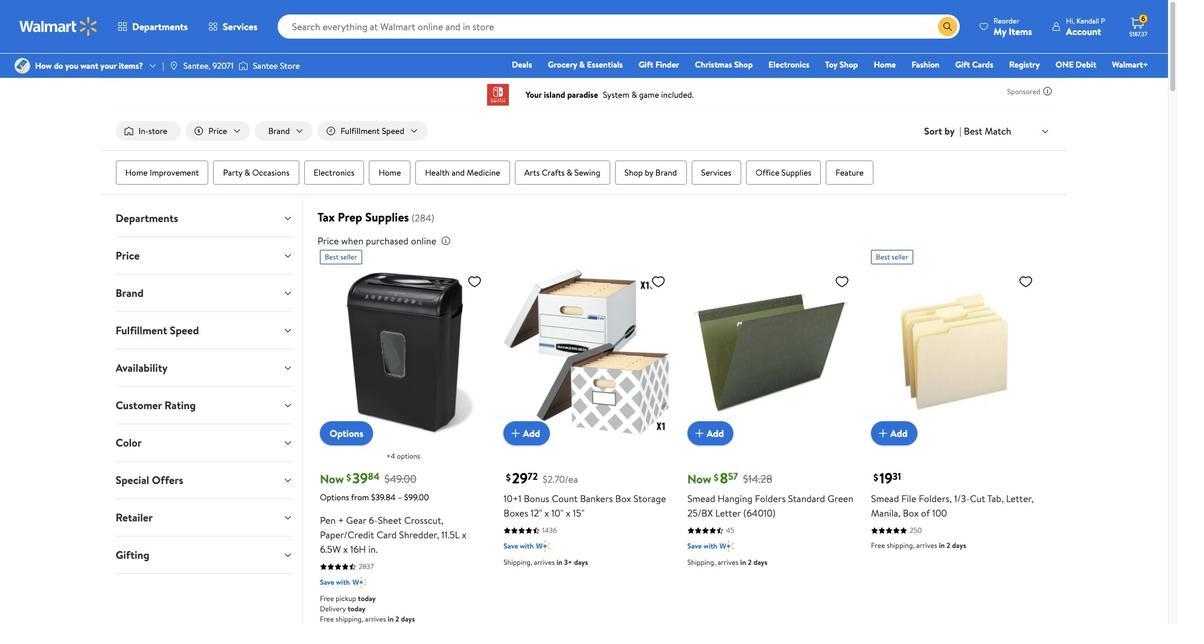 Task type: describe. For each thing, give the bounding box(es) containing it.
office
[[756, 167, 780, 179]]

online
[[411, 234, 437, 248]]

2837
[[359, 562, 374, 572]]

home improvement
[[125, 167, 199, 179]]

seller for $49.00
[[341, 252, 357, 262]]

1 vertical spatial electronics link
[[304, 161, 364, 185]]

add button for $
[[688, 422, 734, 446]]

0 vertical spatial home link
[[869, 58, 902, 71]]

+4
[[387, 451, 395, 462]]

shredder,
[[399, 529, 439, 542]]

shipping, for 29
[[504, 558, 532, 568]]

0 horizontal spatial home
[[125, 167, 148, 179]]

$2.70/ea
[[543, 473, 578, 486]]

0 vertical spatial brand button
[[255, 121, 313, 141]]

fulfillment speed inside fulfillment speed tab
[[116, 323, 199, 338]]

1 vertical spatial price
[[318, 234, 339, 248]]

57
[[728, 470, 739, 484]]

special
[[116, 473, 149, 488]]

color
[[116, 436, 142, 451]]

fashion
[[912, 59, 940, 71]]

by for shop
[[645, 167, 654, 179]]

with for 29
[[520, 541, 534, 552]]

purchased
[[366, 234, 409, 248]]

cards
[[973, 59, 994, 71]]

departments tab
[[106, 200, 303, 237]]

shop for toy shop
[[840, 59, 858, 71]]

0 vertical spatial departments button
[[108, 12, 198, 41]]

price tab
[[106, 237, 303, 274]]

$ 29 72 $2.70/ea 10+1 bonus count bankers box storage boxes 12" x 10" x 15"
[[504, 468, 666, 520]]

santee
[[253, 60, 278, 72]]

& for party
[[245, 167, 250, 179]]

now for 8
[[688, 471, 712, 488]]

smead inside the now $ 8 57 $14.28 smead hanging folders standard green 25/bx letter (64010)
[[688, 493, 716, 506]]

special offers button
[[106, 462, 303, 499]]

standard
[[788, 493, 826, 506]]

fulfillment inside tab
[[116, 323, 167, 338]]

store
[[149, 125, 168, 137]]

best match button
[[962, 123, 1053, 139]]

santee, 92071
[[184, 60, 234, 72]]

options
[[397, 451, 420, 462]]

speed inside sort and filter section element
[[382, 125, 405, 137]]

items?
[[119, 60, 143, 72]]

office supplies link
[[746, 161, 821, 185]]

hi,
[[1067, 15, 1075, 26]]

2 horizontal spatial days
[[953, 541, 967, 551]]

8
[[720, 468, 728, 489]]

best match
[[964, 124, 1012, 138]]

gift finder link
[[633, 58, 685, 71]]

brand inside shop by brand link
[[656, 167, 677, 179]]

want
[[80, 60, 98, 72]]

sheet
[[378, 514, 402, 528]]

santee,
[[184, 60, 211, 72]]

add to favorites list, pen + gear 6-sheet crosscut, paper/credit card shredder, 11.5l x 6.5w x 16h in. image
[[468, 274, 482, 289]]

| inside sort and filter section element
[[960, 124, 962, 138]]

1 horizontal spatial supplies
[[782, 167, 812, 179]]

x right 12"
[[545, 507, 549, 520]]

hanging
[[718, 493, 753, 506]]

folders,
[[919, 493, 952, 506]]

how
[[35, 60, 52, 72]]

customer
[[116, 398, 162, 413]]

arts crafts & sewing
[[525, 167, 601, 179]]

finder
[[656, 59, 680, 71]]

fulfillment inside sort and filter section element
[[341, 125, 380, 137]]

6.5w
[[320, 543, 341, 557]]

save with for 29
[[504, 541, 534, 552]]

color button
[[106, 425, 303, 461]]

availability button
[[106, 350, 303, 387]]

in for 72
[[557, 558, 563, 568]]

$ inside the $ 29 72 $2.70/ea 10+1 bonus count bankers box storage boxes 12" x 10" x 15"
[[506, 471, 511, 484]]

11.5l
[[442, 529, 460, 542]]

manila,
[[872, 507, 901, 520]]

(64010)
[[744, 507, 776, 520]]

0 horizontal spatial 2
[[748, 558, 752, 568]]

price inside tab
[[116, 248, 140, 263]]

tax prep supplies (284)
[[318, 209, 435, 225]]

today right delivery
[[348, 604, 366, 615]]

0 vertical spatial departments
[[132, 20, 188, 33]]

1 vertical spatial departments button
[[106, 200, 303, 237]]

gear
[[346, 514, 367, 528]]

x left 15"
[[566, 507, 571, 520]]

rating
[[165, 398, 196, 413]]

feature link
[[826, 161, 874, 185]]

$99.00
[[404, 492, 429, 504]]

shipping, arrives in 2 days
[[688, 558, 768, 568]]

250
[[910, 526, 922, 536]]

home improvement link
[[116, 161, 209, 185]]

3+
[[564, 558, 573, 568]]

electronics for top electronics link
[[769, 59, 810, 71]]

10"
[[552, 507, 564, 520]]

1 horizontal spatial 2
[[947, 541, 951, 551]]

gift for gift cards
[[956, 59, 971, 71]]

toy shop
[[826, 59, 858, 71]]

 image for santee store
[[239, 60, 248, 72]]

0 vertical spatial walmart plus image
[[536, 541, 551, 553]]

special offers tab
[[106, 462, 303, 499]]

0 horizontal spatial save with
[[320, 578, 350, 588]]

10+1 bonus count bankers box storage boxes 12" x 10" x 15" image
[[504, 269, 671, 436]]

$ inside now $ 39 84 $49.00 options from $39.84 – $99.00
[[346, 471, 351, 484]]

brand tab
[[106, 275, 303, 312]]

arrives for 72
[[534, 558, 555, 568]]

letter,
[[1007, 493, 1034, 506]]

of
[[922, 507, 930, 520]]

crosscut,
[[404, 514, 444, 528]]

3 add from the left
[[891, 427, 908, 440]]

in for 8
[[741, 558, 746, 568]]

1 vertical spatial supplies
[[365, 209, 409, 225]]

2 horizontal spatial in
[[939, 541, 945, 551]]

options link
[[320, 422, 373, 446]]

10+1
[[504, 493, 522, 506]]

availability
[[116, 361, 168, 376]]

walmart image
[[19, 17, 98, 36]]

1 vertical spatial home link
[[369, 161, 411, 185]]

storage
[[634, 493, 666, 506]]

sewing
[[575, 167, 601, 179]]

0 horizontal spatial with
[[336, 578, 350, 588]]

gift for gift finder
[[639, 59, 654, 71]]

boxes
[[504, 507, 529, 520]]

green
[[828, 493, 854, 506]]

price when purchased online
[[318, 234, 437, 248]]

gifting tab
[[106, 537, 303, 574]]

0 horizontal spatial fulfillment speed button
[[106, 312, 303, 349]]

$ inside the now $ 8 57 $14.28 smead hanging folders standard green 25/bx letter (64010)
[[714, 471, 719, 484]]

p
[[1102, 15, 1106, 26]]

pen + gear 6-sheet crosscut, paper/credit card shredder, 11.5l x 6.5w x 16h in.
[[320, 514, 467, 557]]

shipping,
[[887, 541, 915, 551]]

15"
[[573, 507, 585, 520]]

6 $187.37
[[1130, 13, 1148, 38]]

add to cart image for 10+1 bonus count bankers box storage boxes 12" x 10" x 15" image
[[509, 427, 523, 441]]

improvement
[[150, 167, 199, 179]]

bankers
[[580, 493, 613, 506]]

medicine
[[467, 167, 500, 179]]

+4 options
[[387, 451, 420, 462]]

party
[[223, 167, 243, 179]]

services button
[[198, 12, 268, 41]]

from
[[351, 492, 369, 504]]

christmas
[[695, 59, 733, 71]]

0 horizontal spatial shop
[[625, 167, 643, 179]]

fulfillment speed inside sort and filter section element
[[341, 125, 405, 137]]

31
[[893, 470, 902, 484]]

1 vertical spatial walmart plus image
[[353, 577, 367, 589]]

add to cart image
[[693, 427, 707, 441]]

best for $49.00
[[325, 252, 339, 262]]

84
[[368, 470, 380, 484]]

12"
[[531, 507, 542, 520]]

$14.28
[[743, 472, 773, 487]]

0 vertical spatial options
[[330, 427, 364, 441]]

smead hanging folders standard green 25/bx letter (64010) image
[[688, 269, 855, 436]]

hi, kendall p account
[[1067, 15, 1106, 38]]

sort and filter section element
[[101, 112, 1067, 150]]

6-
[[369, 514, 378, 528]]

3 add button from the left
[[872, 422, 918, 446]]



Task type: locate. For each thing, give the bounding box(es) containing it.
1 add to cart image from the left
[[509, 427, 523, 441]]

add button for 29
[[504, 422, 550, 446]]

health
[[425, 167, 450, 179]]

2 horizontal spatial arrives
[[917, 541, 938, 551]]

free for free pickup today delivery today
[[320, 594, 334, 604]]

supplies up purchased
[[365, 209, 409, 225]]

0 horizontal spatial free
[[320, 594, 334, 604]]

& right 'grocery' at the top
[[580, 59, 585, 71]]

folders
[[755, 493, 786, 506]]

with up pickup at the bottom left of the page
[[336, 578, 350, 588]]

2 vertical spatial price
[[116, 248, 140, 263]]

0 vertical spatial fulfillment speed button
[[318, 121, 428, 141]]

add up 8
[[707, 427, 724, 440]]

home up tax prep supplies (284)
[[379, 167, 401, 179]]

store
[[280, 60, 300, 72]]

2 add button from the left
[[688, 422, 734, 446]]

shipping, for $
[[688, 558, 716, 568]]

1 gift from the left
[[639, 59, 654, 71]]

2 horizontal spatial save with
[[688, 541, 718, 552]]

my
[[994, 24, 1007, 38]]

shop by brand link
[[615, 161, 687, 185]]

availability tab
[[106, 350, 303, 387]]

brand inside brand 'tab'
[[116, 286, 144, 301]]

1 horizontal spatial smead
[[872, 493, 900, 506]]

add to favorites list, 10+1 bonus count bankers box storage boxes 12" x 10" x 15" image
[[651, 274, 666, 289]]

100
[[933, 507, 948, 520]]

free for free shipping, arrives in 2 days
[[872, 541, 886, 551]]

0 horizontal spatial best
[[325, 252, 339, 262]]

$ left 29 at bottom
[[506, 471, 511, 484]]

0 horizontal spatial now
[[320, 471, 344, 488]]

1 horizontal spatial price
[[209, 125, 227, 137]]

best for 19
[[876, 252, 890, 262]]

walmart plus image down 2837
[[353, 577, 367, 589]]

in down "letter"
[[741, 558, 746, 568]]

0 vertical spatial supplies
[[782, 167, 812, 179]]

best
[[964, 124, 983, 138], [325, 252, 339, 262], [876, 252, 890, 262]]

best seller for 19
[[876, 252, 909, 262]]

 image for how do you want your items?
[[14, 58, 30, 74]]

0 vertical spatial fulfillment
[[341, 125, 380, 137]]

home link left fashion
[[869, 58, 902, 71]]

0 horizontal spatial in
[[557, 558, 563, 568]]

fashion link
[[907, 58, 946, 71]]

0 horizontal spatial speed
[[170, 323, 199, 338]]

0 horizontal spatial home link
[[369, 161, 411, 185]]

box for file
[[903, 507, 919, 520]]

save up delivery
[[320, 578, 335, 588]]

match
[[985, 124, 1012, 138]]

smead inside smead file folders, 1/3-cut tab, letter, manila, box of 100
[[872, 493, 900, 506]]

1 horizontal spatial shipping,
[[688, 558, 716, 568]]

walmart plus image up shipping, arrives in 3+ days
[[536, 541, 551, 553]]

1 vertical spatial fulfillment speed button
[[106, 312, 303, 349]]

0 horizontal spatial supplies
[[365, 209, 409, 225]]

save with for $
[[688, 541, 718, 552]]

now left 39
[[320, 471, 344, 488]]

add to favorites list, smead hanging folders standard green 25/bx letter (64010) image
[[835, 274, 850, 289]]

0 horizontal spatial add button
[[504, 422, 550, 446]]

4 $ from the left
[[874, 471, 879, 484]]

electronics for bottom electronics link
[[314, 167, 355, 179]]

0 vertical spatial free
[[872, 541, 886, 551]]

1 shipping, from the left
[[504, 558, 532, 568]]

speed
[[382, 125, 405, 137], [170, 323, 199, 338]]

add up 31
[[891, 427, 908, 440]]

toy shop link
[[820, 58, 864, 71]]

1/3-
[[955, 493, 970, 506]]

now left 8
[[688, 471, 712, 488]]

party & occasions
[[223, 167, 290, 179]]

days down (64010)
[[754, 558, 768, 568]]

1 horizontal spatial electronics link
[[763, 58, 815, 71]]

home left fashion
[[874, 59, 896, 71]]

0 horizontal spatial add to cart image
[[509, 427, 523, 441]]

1 horizontal spatial add button
[[688, 422, 734, 446]]

one debit link
[[1051, 58, 1102, 71]]

brand button up the occasions
[[255, 121, 313, 141]]

1 horizontal spatial &
[[567, 167, 573, 179]]

1 horizontal spatial fulfillment
[[341, 125, 380, 137]]

2 horizontal spatial with
[[704, 541, 718, 552]]

today right pickup at the bottom left of the page
[[358, 594, 376, 604]]

smead file folders, 1/3-cut tab, letter, manila, box of 100 image
[[872, 269, 1038, 436]]

1 vertical spatial electronics
[[314, 167, 355, 179]]

add for 8
[[707, 427, 724, 440]]

 image
[[14, 58, 30, 74], [239, 60, 248, 72], [169, 61, 179, 71]]

1 horizontal spatial fulfillment speed
[[341, 125, 405, 137]]

19
[[880, 468, 893, 489]]

1 horizontal spatial seller
[[892, 252, 909, 262]]

health and medicine link
[[416, 161, 510, 185]]

ad disclaimer and feedback image
[[1043, 86, 1053, 96]]

shop right sewing
[[625, 167, 643, 179]]

fulfillment speed button inside sort and filter section element
[[318, 121, 428, 141]]

home link up tax prep supplies (284)
[[369, 161, 411, 185]]

bonus
[[524, 493, 550, 506]]

smead up 25/bx
[[688, 493, 716, 506]]

2 horizontal spatial &
[[580, 59, 585, 71]]

gift
[[639, 59, 654, 71], [956, 59, 971, 71]]

 image for santee, 92071
[[169, 61, 179, 71]]

& right party
[[245, 167, 250, 179]]

1 horizontal spatial best seller
[[876, 252, 909, 262]]

smead up "manila,"
[[872, 493, 900, 506]]

29
[[512, 468, 528, 489]]

1 $ from the left
[[346, 471, 351, 484]]

speed inside fulfillment speed tab
[[170, 323, 199, 338]]

shop right christmas
[[735, 59, 753, 71]]

gifting
[[116, 548, 150, 563]]

1 smead from the left
[[688, 493, 716, 506]]

0 vertical spatial electronics
[[769, 59, 810, 71]]

free left shipping,
[[872, 541, 886, 551]]

best inside dropdown button
[[964, 124, 983, 138]]

45
[[726, 526, 735, 536]]

debit
[[1076, 59, 1097, 71]]

1 horizontal spatial home
[[379, 167, 401, 179]]

add to cart image
[[509, 427, 523, 441], [876, 427, 891, 441]]

2 seller from the left
[[892, 252, 909, 262]]

0 horizontal spatial walmart plus image
[[353, 577, 367, 589]]

x left 16h
[[343, 543, 348, 557]]

options inside now $ 39 84 $49.00 options from $39.84 – $99.00
[[320, 492, 349, 504]]

and
[[452, 167, 465, 179]]

departments inside departments tab
[[116, 211, 178, 226]]

gift left "finder"
[[639, 59, 654, 71]]

0 vertical spatial price button
[[186, 121, 250, 141]]

2 horizontal spatial shop
[[840, 59, 858, 71]]

add button up 72
[[504, 422, 550, 446]]

1 horizontal spatial home link
[[869, 58, 902, 71]]

departments button up price tab
[[106, 200, 303, 237]]

| right items?
[[162, 60, 164, 72]]

services up 92071 on the left
[[223, 20, 258, 33]]

customer rating
[[116, 398, 196, 413]]

save with up pickup at the bottom left of the page
[[320, 578, 350, 588]]

sort
[[925, 124, 943, 138]]

add to cart image up 29 at bottom
[[509, 427, 523, 441]]

& for grocery
[[580, 59, 585, 71]]

save for 29
[[504, 541, 518, 552]]

items
[[1009, 24, 1033, 38]]

price inside sort and filter section element
[[209, 125, 227, 137]]

kendall
[[1077, 15, 1100, 26]]

by for sort
[[945, 124, 955, 138]]

health and medicine
[[425, 167, 500, 179]]

arrives for 8
[[718, 558, 739, 568]]

in-store
[[139, 125, 168, 137]]

seller for 19
[[892, 252, 909, 262]]

departments button
[[108, 12, 198, 41], [106, 200, 303, 237]]

add button up 31
[[872, 422, 918, 446]]

add to cart image up 19
[[876, 427, 891, 441]]

0 horizontal spatial by
[[645, 167, 654, 179]]

$187.37
[[1130, 30, 1148, 38]]

count
[[552, 493, 578, 506]]

 image right 92071 on the left
[[239, 60, 248, 72]]

Walmart Site-Wide search field
[[278, 14, 960, 39]]

by
[[945, 124, 955, 138], [645, 167, 654, 179]]

arrives down 250
[[917, 541, 938, 551]]

retailer tab
[[106, 500, 303, 536]]

0 vertical spatial by
[[945, 124, 955, 138]]

search icon image
[[943, 22, 953, 31]]

1 vertical spatial brand button
[[106, 275, 303, 312]]

electronics link left "toy"
[[763, 58, 815, 71]]

best seller for $49.00
[[325, 252, 357, 262]]

| left best match
[[960, 124, 962, 138]]

–
[[398, 492, 402, 504]]

1 vertical spatial 2
[[748, 558, 752, 568]]

0 horizontal spatial electronics
[[314, 167, 355, 179]]

2 best seller from the left
[[876, 252, 909, 262]]

feature
[[836, 167, 864, 179]]

shop by brand
[[625, 167, 677, 179]]

2 shipping, from the left
[[688, 558, 716, 568]]

with
[[520, 541, 534, 552], [704, 541, 718, 552], [336, 578, 350, 588]]

0 horizontal spatial save
[[320, 578, 335, 588]]

2 now from the left
[[688, 471, 712, 488]]

1 horizontal spatial fulfillment speed button
[[318, 121, 428, 141]]

1 add button from the left
[[504, 422, 550, 446]]

0 vertical spatial services
[[223, 20, 258, 33]]

home left improvement
[[125, 167, 148, 179]]

1 horizontal spatial with
[[520, 541, 534, 552]]

0 vertical spatial |
[[162, 60, 164, 72]]

arrives down walmart plus icon
[[718, 558, 739, 568]]

reorder my items
[[994, 15, 1033, 38]]

gift inside 'link'
[[956, 59, 971, 71]]

save with up shipping, arrives in 3+ days
[[504, 541, 534, 552]]

days for 8
[[754, 558, 768, 568]]

shop for christmas shop
[[735, 59, 753, 71]]

customer rating button
[[106, 387, 303, 424]]

box inside smead file folders, 1/3-cut tab, letter, manila, box of 100
[[903, 507, 919, 520]]

walmart plus image
[[536, 541, 551, 553], [353, 577, 367, 589]]

1 horizontal spatial free
[[872, 541, 886, 551]]

options up 39
[[330, 427, 364, 441]]

gifting button
[[106, 537, 303, 574]]

departments button up items?
[[108, 12, 198, 41]]

2 down 100
[[947, 541, 951, 551]]

now for 39
[[320, 471, 344, 488]]

santee store
[[253, 60, 300, 72]]

shop inside "link"
[[735, 59, 753, 71]]

arrives left 3+
[[534, 558, 555, 568]]

1 horizontal spatial |
[[960, 124, 962, 138]]

1 horizontal spatial services
[[702, 167, 732, 179]]

services
[[223, 20, 258, 33], [702, 167, 732, 179]]

days for 72
[[574, 558, 588, 568]]

retailer
[[116, 510, 153, 525]]

add
[[523, 427, 540, 440], [707, 427, 724, 440], [891, 427, 908, 440]]

 image left how
[[14, 58, 30, 74]]

home
[[874, 59, 896, 71], [125, 167, 148, 179], [379, 167, 401, 179]]

days down smead file folders, 1/3-cut tab, letter, manila, box of 100 on the right of the page
[[953, 541, 967, 551]]

price button up brand 'tab'
[[106, 237, 303, 274]]

account
[[1067, 24, 1102, 38]]

home link
[[869, 58, 902, 71], [369, 161, 411, 185]]

$ 19 31
[[874, 468, 902, 489]]

1 seller from the left
[[341, 252, 357, 262]]

departments up items?
[[132, 20, 188, 33]]

in.
[[369, 543, 378, 557]]

6
[[1142, 13, 1146, 24]]

now inside the now $ 8 57 $14.28 smead hanging folders standard green 25/bx letter (64010)
[[688, 471, 712, 488]]

smead
[[688, 493, 716, 506], [872, 493, 900, 506]]

save with left walmart plus icon
[[688, 541, 718, 552]]

25/bx
[[688, 507, 713, 520]]

add to cart image for smead file folders, 1/3-cut tab, letter, manila, box of 100 image
[[876, 427, 891, 441]]

2 gift from the left
[[956, 59, 971, 71]]

&
[[580, 59, 585, 71], [245, 167, 250, 179], [567, 167, 573, 179]]

1 vertical spatial price button
[[106, 237, 303, 274]]

pen + gear 6-sheet crosscut, paper/credit card shredder, 11.5l x 6.5w x 16h in. image
[[320, 269, 487, 436]]

0 horizontal spatial gift
[[639, 59, 654, 71]]

now $ 39 84 $49.00 options from $39.84 – $99.00
[[320, 468, 429, 504]]

brand button up fulfillment speed tab in the left bottom of the page
[[106, 275, 303, 312]]

add to favorites list, smead file folders, 1/3-cut tab, letter, manila, box of 100 image
[[1019, 274, 1034, 289]]

2 horizontal spatial best
[[964, 124, 983, 138]]

deals
[[512, 59, 532, 71]]

1 vertical spatial services
[[702, 167, 732, 179]]

supplies right office
[[782, 167, 812, 179]]

file
[[902, 493, 917, 506]]

save with
[[504, 541, 534, 552], [688, 541, 718, 552], [320, 578, 350, 588]]

1 horizontal spatial  image
[[169, 61, 179, 71]]

1 horizontal spatial save with
[[504, 541, 534, 552]]

1 horizontal spatial arrives
[[718, 558, 739, 568]]

0 horizontal spatial best seller
[[325, 252, 357, 262]]

electronics up tax
[[314, 167, 355, 179]]

shipping, down 25/bx
[[688, 558, 716, 568]]

brand inside sort and filter section element
[[268, 125, 290, 137]]

electronics link up tax
[[304, 161, 364, 185]]

1 vertical spatial brand
[[656, 167, 677, 179]]

$ inside $ 19 31
[[874, 471, 879, 484]]

1 best seller from the left
[[325, 252, 357, 262]]

1 horizontal spatial add to cart image
[[876, 427, 891, 441]]

3 $ from the left
[[714, 471, 719, 484]]

$ left 8
[[714, 471, 719, 484]]

& right crafts
[[567, 167, 573, 179]]

legal information image
[[441, 236, 451, 246]]

1 add from the left
[[523, 427, 540, 440]]

gift left cards
[[956, 59, 971, 71]]

1 horizontal spatial now
[[688, 471, 712, 488]]

1 horizontal spatial speed
[[382, 125, 405, 137]]

2 down (64010)
[[748, 558, 752, 568]]

by inside sort and filter section element
[[945, 124, 955, 138]]

party & occasions link
[[213, 161, 299, 185]]

occasions
[[252, 167, 290, 179]]

0 horizontal spatial box
[[616, 493, 631, 506]]

add for 72
[[523, 427, 540, 440]]

1 horizontal spatial by
[[945, 124, 955, 138]]

price button up party
[[186, 121, 250, 141]]

0 horizontal spatial services
[[223, 20, 258, 33]]

2 horizontal spatial brand
[[656, 167, 677, 179]]

0 horizontal spatial fulfillment
[[116, 323, 167, 338]]

box left storage
[[616, 493, 631, 506]]

prep
[[338, 209, 362, 225]]

walmart+ link
[[1107, 58, 1154, 71]]

color tab
[[106, 425, 303, 461]]

services left office
[[702, 167, 732, 179]]

box down file
[[903, 507, 919, 520]]

0 vertical spatial electronics link
[[763, 58, 815, 71]]

2 horizontal spatial save
[[688, 541, 702, 552]]

0 horizontal spatial electronics link
[[304, 161, 364, 185]]

 image left santee,
[[169, 61, 179, 71]]

1 vertical spatial speed
[[170, 323, 199, 338]]

$ left 39
[[346, 471, 351, 484]]

0 horizontal spatial  image
[[14, 58, 30, 74]]

with left walmart plus icon
[[704, 541, 718, 552]]

in down 100
[[939, 541, 945, 551]]

save down boxes
[[504, 541, 518, 552]]

2 horizontal spatial home
[[874, 59, 896, 71]]

options up +
[[320, 492, 349, 504]]

in left 3+
[[557, 558, 563, 568]]

0 horizontal spatial shipping,
[[504, 558, 532, 568]]

shop right "toy"
[[840, 59, 858, 71]]

shipping, down boxes
[[504, 558, 532, 568]]

gift cards
[[956, 59, 994, 71]]

1 horizontal spatial save
[[504, 541, 518, 552]]

pickup
[[336, 594, 356, 604]]

0 horizontal spatial arrives
[[534, 558, 555, 568]]

0 vertical spatial box
[[616, 493, 631, 506]]

x right 11.5l
[[462, 529, 467, 542]]

customer rating tab
[[106, 387, 303, 424]]

0 horizontal spatial seller
[[341, 252, 357, 262]]

grocery
[[548, 59, 577, 71]]

in-store button
[[116, 121, 181, 141]]

0 horizontal spatial |
[[162, 60, 164, 72]]

toy
[[826, 59, 838, 71]]

1 horizontal spatial add
[[707, 427, 724, 440]]

free inside free pickup today delivery today
[[320, 594, 334, 604]]

save left walmart plus icon
[[688, 541, 702, 552]]

with up shipping, arrives in 3+ days
[[520, 541, 534, 552]]

save for $
[[688, 541, 702, 552]]

now inside now $ 39 84 $49.00 options from $39.84 – $99.00
[[320, 471, 344, 488]]

free left pickup at the bottom left of the page
[[320, 594, 334, 604]]

1436
[[543, 526, 557, 536]]

2 smead from the left
[[872, 493, 900, 506]]

1 vertical spatial departments
[[116, 211, 178, 226]]

0 vertical spatial price
[[209, 125, 227, 137]]

with for $
[[704, 541, 718, 552]]

walmart plus image
[[720, 541, 734, 553]]

box inside the $ 29 72 $2.70/ea 10+1 bonus count bankers box storage boxes 12" x 10" x 15"
[[616, 493, 631, 506]]

2 horizontal spatial  image
[[239, 60, 248, 72]]

1 horizontal spatial electronics
[[769, 59, 810, 71]]

& inside 'link'
[[245, 167, 250, 179]]

days right 3+
[[574, 558, 588, 568]]

2 vertical spatial brand
[[116, 286, 144, 301]]

save
[[504, 541, 518, 552], [688, 541, 702, 552], [320, 578, 335, 588]]

1 now from the left
[[320, 471, 344, 488]]

add button up 8
[[688, 422, 734, 446]]

registry
[[1010, 59, 1040, 71]]

services link
[[692, 161, 741, 185]]

sponsored
[[1008, 86, 1041, 96]]

services inside dropdown button
[[223, 20, 258, 33]]

2 $ from the left
[[506, 471, 511, 484]]

paper/credit
[[320, 529, 374, 542]]

0 vertical spatial 2
[[947, 541, 951, 551]]

2 add from the left
[[707, 427, 724, 440]]

fulfillment speed tab
[[106, 312, 303, 349]]

1 vertical spatial free
[[320, 594, 334, 604]]

electronics left "toy"
[[769, 59, 810, 71]]

0 vertical spatial brand
[[268, 125, 290, 137]]

one debit
[[1056, 59, 1097, 71]]

box for 29
[[616, 493, 631, 506]]

Search search field
[[278, 14, 960, 39]]

1 vertical spatial options
[[320, 492, 349, 504]]

departments down home improvement
[[116, 211, 178, 226]]

add up 72
[[523, 427, 540, 440]]

electronics link
[[763, 58, 815, 71], [304, 161, 364, 185]]

1 vertical spatial fulfillment speed
[[116, 323, 199, 338]]

$ left 19
[[874, 471, 879, 484]]

2 add to cart image from the left
[[876, 427, 891, 441]]



Task type: vqa. For each thing, say whether or not it's contained in the screenshot.
Now corresponding to 39
yes



